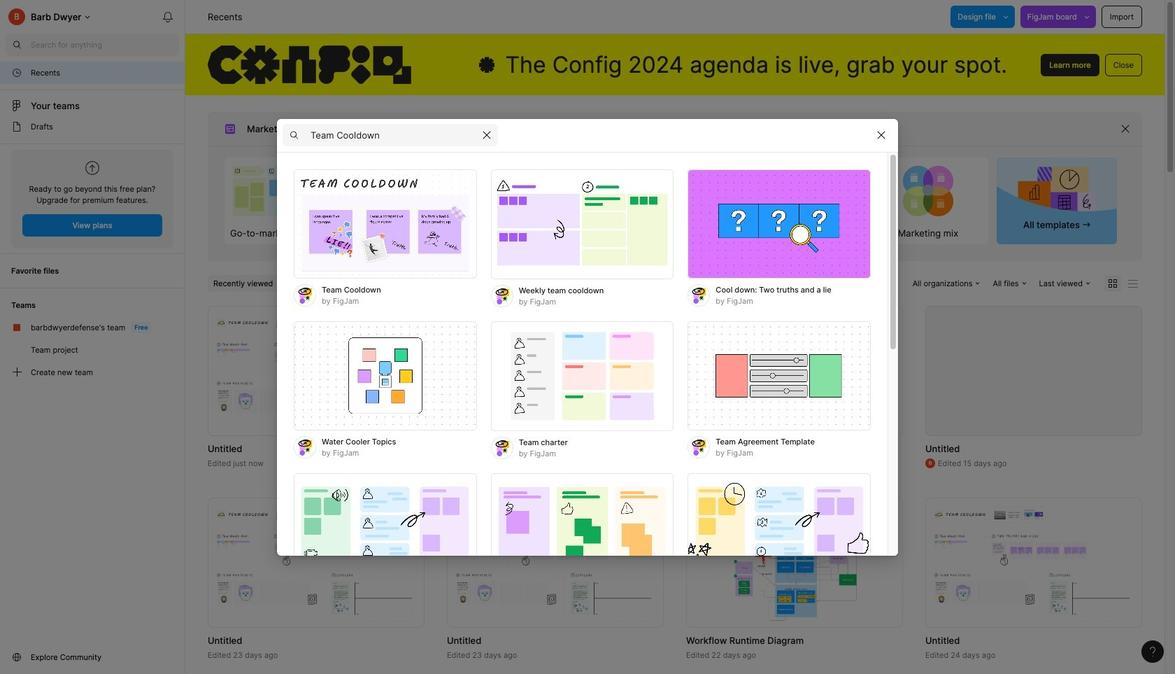 Task type: vqa. For each thing, say whether or not it's contained in the screenshot.
Page 16 Image
yes



Task type: describe. For each thing, give the bounding box(es) containing it.
search 32 image
[[544, 118, 566, 140]]

team meeting agenda image
[[688, 473, 871, 583]]

team cooldown image
[[294, 169, 477, 279]]

go-to-market (gtm) strategy image
[[225, 157, 345, 225]]

page 16 image
[[11, 121, 22, 132]]

team charter image
[[491, 321, 674, 431]]

weekly team cooldown image
[[491, 169, 674, 279]]

team weekly image
[[294, 473, 477, 583]]

competitor analysis image
[[482, 157, 602, 225]]

cool down: two truths and a lie image
[[688, 169, 871, 279]]

social media planner image
[[611, 157, 731, 225]]

marketing mix image
[[869, 157, 989, 225]]

creative brief template image
[[733, 157, 867, 225]]



Task type: locate. For each thing, give the bounding box(es) containing it.
see all all templates image
[[1018, 166, 1097, 218]]

marketing funnel image
[[354, 157, 474, 225]]

team agreement template image
[[688, 321, 871, 431]]

team stand up image
[[491, 473, 674, 583]]

bell 32 image
[[157, 6, 179, 28]]

recent 16 image
[[11, 67, 22, 78]]

file thumbnail image
[[215, 315, 418, 427], [454, 315, 657, 427], [694, 315, 897, 427], [733, 505, 857, 621], [215, 507, 418, 619], [454, 507, 657, 619], [933, 507, 1136, 619]]

search 32 image
[[6, 34, 28, 56]]

dialog
[[277, 118, 899, 674]]

community 16 image
[[11, 652, 22, 663]]

Search templates text field
[[311, 127, 476, 143]]

Search for anything text field
[[31, 39, 179, 50]]

water cooler topics image
[[294, 321, 477, 431]]



